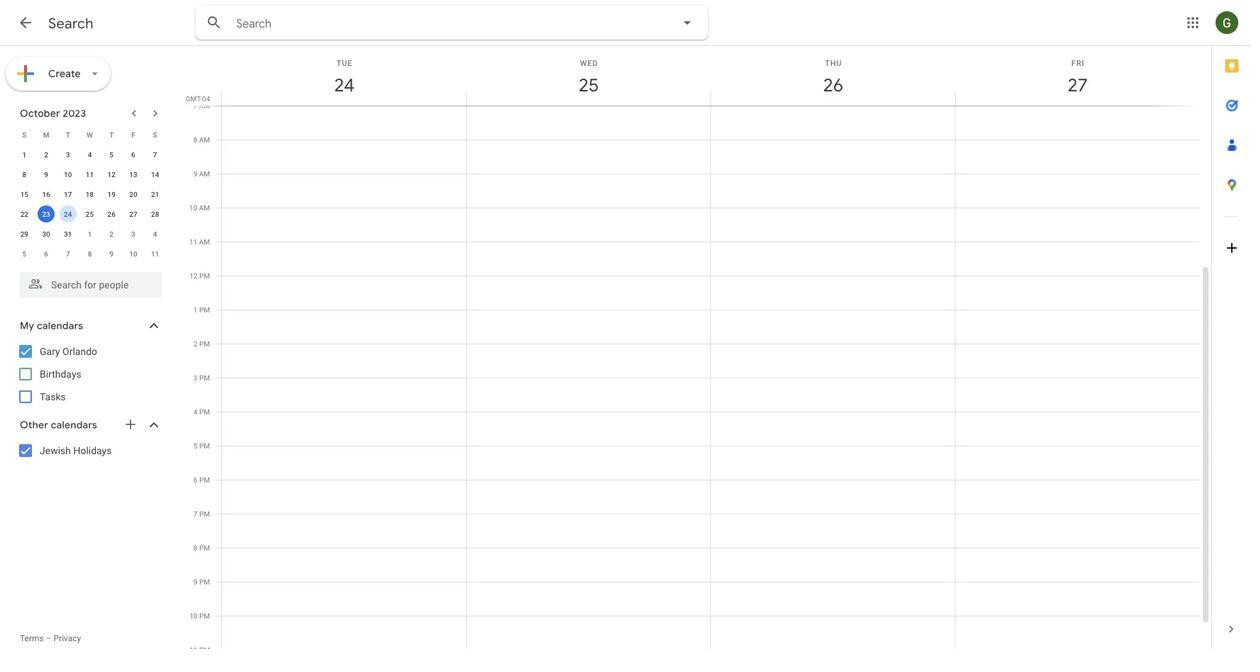Task type: describe. For each thing, give the bounding box(es) containing it.
10 pm
[[190, 612, 210, 621]]

14 element
[[147, 166, 164, 183]]

november 2 element
[[103, 226, 120, 243]]

14
[[151, 170, 159, 179]]

27 inside row
[[129, 210, 137, 218]]

10 element
[[59, 166, 76, 183]]

gmt-04
[[186, 94, 210, 103]]

26 link
[[817, 69, 850, 101]]

27 element
[[125, 206, 142, 223]]

wed 25
[[578, 59, 598, 97]]

tasks
[[40, 391, 66, 403]]

19
[[107, 190, 116, 199]]

pm for 9 pm
[[199, 578, 210, 587]]

2023
[[63, 107, 86, 120]]

orlando
[[62, 346, 97, 358]]

18 element
[[81, 186, 98, 203]]

3 for 3 pm
[[194, 374, 198, 382]]

23 cell
[[35, 204, 57, 224]]

25 inside row
[[86, 210, 94, 218]]

november 1 element
[[81, 226, 98, 243]]

21
[[151, 190, 159, 199]]

2 for november 2 "element"
[[109, 230, 114, 238]]

calendars for my calendars
[[37, 320, 83, 333]]

8 for 8 am
[[193, 135, 197, 144]]

fri 27
[[1067, 59, 1087, 97]]

11 am
[[189, 238, 210, 246]]

october 2023 grid
[[13, 125, 166, 264]]

gary orlando
[[40, 346, 97, 358]]

Search text field
[[236, 16, 639, 31]]

8 up 15 element
[[22, 170, 26, 179]]

1 for 1 pm
[[194, 306, 198, 314]]

1 t from the left
[[66, 131, 70, 139]]

wed
[[580, 59, 598, 67]]

row containing 5
[[13, 244, 166, 264]]

21 element
[[147, 186, 164, 203]]

13 element
[[125, 166, 142, 183]]

am for 11 am
[[199, 238, 210, 246]]

8 am
[[193, 135, 210, 144]]

9 pm
[[194, 578, 210, 587]]

search heading
[[48, 14, 94, 32]]

11 element
[[81, 166, 98, 183]]

am for 8 am
[[199, 135, 210, 144]]

0 horizontal spatial 2
[[44, 150, 48, 159]]

my calendars
[[20, 320, 83, 333]]

Search for people text field
[[28, 272, 153, 298]]

28 element
[[147, 206, 164, 223]]

17
[[64, 190, 72, 199]]

3 pm
[[194, 374, 210, 382]]

pm for 12 pm
[[199, 272, 210, 280]]

november 3 element
[[125, 226, 142, 243]]

24 column header
[[221, 46, 467, 106]]

0 vertical spatial 5
[[109, 150, 114, 159]]

7 up the 14 element
[[153, 150, 157, 159]]

tue 24
[[333, 59, 354, 97]]

27 link
[[1062, 69, 1094, 101]]

6 for the november 6 element
[[44, 250, 48, 258]]

7 pm
[[194, 510, 210, 519]]

24 inside column header
[[333, 73, 354, 97]]

29
[[20, 230, 28, 238]]

create
[[48, 67, 81, 80]]

other calendars button
[[3, 414, 176, 437]]

10 for 10 am
[[189, 204, 197, 212]]

1 s from the left
[[22, 131, 27, 139]]

my calendars button
[[3, 315, 176, 338]]

9 up 16 element on the top of page
[[44, 170, 48, 179]]

8 for 8 pm
[[194, 544, 198, 553]]

30
[[42, 230, 50, 238]]

0 horizontal spatial 4
[[88, 150, 92, 159]]

15 element
[[16, 186, 33, 203]]

november 6 element
[[38, 245, 55, 262]]

24 element
[[59, 206, 76, 223]]

november 7 element
[[59, 245, 76, 262]]

25 link
[[573, 69, 605, 101]]

4 for november 4 element
[[153, 230, 157, 238]]

20 element
[[125, 186, 142, 203]]

27 column header
[[955, 46, 1200, 106]]

23
[[42, 210, 50, 218]]

22 element
[[16, 206, 33, 223]]

2 pm
[[194, 340, 210, 348]]

november 4 element
[[147, 226, 164, 243]]

pm for 8 pm
[[199, 544, 210, 553]]

9 for 9 am
[[193, 170, 197, 178]]

12 for 12 pm
[[190, 272, 198, 280]]

m
[[43, 131, 49, 139]]

1 pm
[[194, 306, 210, 314]]

25 column header
[[466, 46, 711, 106]]

gmt-
[[186, 94, 202, 103]]

privacy link
[[54, 634, 81, 644]]

add other calendars image
[[123, 418, 138, 432]]

–
[[46, 634, 51, 644]]

other calendars
[[20, 419, 97, 432]]

w
[[87, 131, 93, 139]]

row containing 29
[[13, 224, 166, 244]]

11 for 11 am
[[189, 238, 197, 246]]

jewish holidays
[[40, 445, 112, 457]]

13
[[129, 170, 137, 179]]

22
[[20, 210, 28, 218]]



Task type: locate. For each thing, give the bounding box(es) containing it.
10 up 11 am
[[189, 204, 197, 212]]

2 vertical spatial 4
[[194, 408, 198, 416]]

18
[[86, 190, 94, 199]]

16 element
[[38, 186, 55, 203]]

5 pm from the top
[[199, 408, 210, 416]]

5 for november 5 element
[[22, 250, 26, 258]]

0 horizontal spatial s
[[22, 131, 27, 139]]

0 horizontal spatial 12
[[107, 170, 116, 179]]

10 am
[[189, 204, 210, 212]]

19 element
[[103, 186, 120, 203]]

go back image
[[17, 14, 34, 31]]

s
[[22, 131, 27, 139], [153, 131, 157, 139]]

10 for "10" element
[[64, 170, 72, 179]]

25 inside wed 25
[[578, 73, 598, 97]]

row group
[[13, 145, 166, 264]]

11 down november 4 element
[[151, 250, 159, 258]]

s right f at the left top
[[153, 131, 157, 139]]

pm for 4 pm
[[199, 408, 210, 416]]

16
[[42, 190, 50, 199]]

0 vertical spatial 3
[[66, 150, 70, 159]]

2 horizontal spatial 4
[[194, 408, 198, 416]]

4 pm from the top
[[199, 374, 210, 382]]

pm for 2 pm
[[199, 340, 210, 348]]

am down 8 am
[[199, 170, 210, 178]]

1 horizontal spatial 11
[[151, 250, 159, 258]]

am up 8 am
[[199, 101, 210, 110]]

27 down 20
[[129, 210, 137, 218]]

pm for 1 pm
[[199, 306, 210, 314]]

8
[[193, 135, 197, 144], [22, 170, 26, 179], [88, 250, 92, 258], [194, 544, 198, 553]]

terms – privacy
[[20, 634, 81, 644]]

26 column header
[[710, 46, 956, 106]]

1 vertical spatial 27
[[129, 210, 137, 218]]

2 horizontal spatial 5
[[194, 442, 198, 450]]

5 pm
[[194, 442, 210, 450]]

calendars
[[37, 320, 83, 333], [51, 419, 97, 432]]

calendars for other calendars
[[51, 419, 97, 432]]

10 for 10 pm
[[190, 612, 198, 621]]

privacy
[[54, 634, 81, 644]]

2 up november 9 element
[[109, 230, 114, 238]]

6 down f at the left top
[[131, 150, 135, 159]]

2 horizontal spatial 6
[[194, 476, 198, 485]]

search options image
[[673, 9, 702, 37]]

9 for november 9 element
[[109, 250, 114, 258]]

row down "november 1" element at the left
[[13, 244, 166, 264]]

26 down thu in the top of the page
[[822, 73, 843, 97]]

pm down 7 pm
[[199, 544, 210, 553]]

12 element
[[103, 166, 120, 183]]

20
[[129, 190, 137, 199]]

25 down wed
[[578, 73, 598, 97]]

0 vertical spatial 2
[[44, 150, 48, 159]]

pm for 5 pm
[[199, 442, 210, 450]]

7 down "6 pm"
[[194, 510, 198, 519]]

1 for "november 1" element at the left
[[88, 230, 92, 238]]

5 inside grid
[[194, 442, 198, 450]]

s left m
[[22, 131, 27, 139]]

24 inside cell
[[64, 210, 72, 218]]

fri
[[1072, 59, 1085, 67]]

1 horizontal spatial 4
[[153, 230, 157, 238]]

3 up "10" element
[[66, 150, 70, 159]]

holidays
[[73, 445, 112, 457]]

26
[[822, 73, 843, 97], [107, 210, 116, 218]]

8 down 7 am
[[193, 135, 197, 144]]

None search field
[[196, 6, 708, 40], [0, 267, 176, 298], [196, 6, 708, 40]]

pm down 4 pm
[[199, 442, 210, 450]]

2 for 2 pm
[[194, 340, 198, 348]]

3 down the 2 pm
[[194, 374, 198, 382]]

1 horizontal spatial 25
[[578, 73, 598, 97]]

2 am from the top
[[199, 135, 210, 144]]

28
[[151, 210, 159, 218]]

9
[[193, 170, 197, 178], [44, 170, 48, 179], [109, 250, 114, 258], [194, 578, 198, 587]]

8 down "november 1" element at the left
[[88, 250, 92, 258]]

27 down fri at the top right of page
[[1067, 73, 1087, 97]]

5 am from the top
[[199, 238, 210, 246]]

tab list
[[1212, 46, 1251, 610]]

27 inside column header
[[1067, 73, 1087, 97]]

t right m
[[66, 131, 70, 139]]

row containing 15
[[13, 184, 166, 204]]

row down 18 element
[[13, 204, 166, 224]]

8 for the november 8 element
[[88, 250, 92, 258]]

1 vertical spatial 1
[[88, 230, 92, 238]]

9 down november 2 "element"
[[109, 250, 114, 258]]

pm for 6 pm
[[199, 476, 210, 485]]

am for 9 am
[[199, 170, 210, 178]]

grid containing 24
[[182, 46, 1212, 650]]

11 for 11 element
[[86, 170, 94, 179]]

26 inside column header
[[822, 73, 843, 97]]

2 vertical spatial 5
[[194, 442, 198, 450]]

24 cell
[[57, 204, 79, 224]]

1 horizontal spatial 12
[[190, 272, 198, 280]]

2 inside "element"
[[109, 230, 114, 238]]

november 9 element
[[103, 245, 120, 262]]

1 vertical spatial 6
[[44, 250, 48, 258]]

t
[[66, 131, 70, 139], [109, 131, 114, 139]]

row containing 22
[[13, 204, 166, 224]]

8 pm from the top
[[199, 510, 210, 519]]

9 up 10 am
[[193, 170, 197, 178]]

t left f at the left top
[[109, 131, 114, 139]]

31
[[64, 230, 72, 238]]

4 for 4 pm
[[194, 408, 198, 416]]

pm up 5 pm
[[199, 408, 210, 416]]

pm down "9 pm"
[[199, 612, 210, 621]]

0 horizontal spatial 1
[[22, 150, 26, 159]]

3 up november 10 element
[[131, 230, 135, 238]]

4 up 11 element
[[88, 150, 92, 159]]

pm down "6 pm"
[[199, 510, 210, 519]]

1 horizontal spatial 26
[[822, 73, 843, 97]]

0 vertical spatial 27
[[1067, 73, 1087, 97]]

5 for 5 pm
[[194, 442, 198, 450]]

5 down 29 element
[[22, 250, 26, 258]]

1 horizontal spatial 27
[[1067, 73, 1087, 97]]

6 down 5 pm
[[194, 476, 198, 485]]

0 vertical spatial 12
[[107, 170, 116, 179]]

0 horizontal spatial 24
[[64, 210, 72, 218]]

1 horizontal spatial 2
[[109, 230, 114, 238]]

6 row from the top
[[13, 224, 166, 244]]

26 inside row
[[107, 210, 116, 218]]

terms
[[20, 634, 44, 644]]

0 vertical spatial calendars
[[37, 320, 83, 333]]

2 vertical spatial 11
[[151, 250, 159, 258]]

29 element
[[16, 226, 33, 243]]

0 vertical spatial 26
[[822, 73, 843, 97]]

1 down 12 pm
[[194, 306, 198, 314]]

2
[[44, 150, 48, 159], [109, 230, 114, 238], [194, 340, 198, 348]]

9 am
[[193, 170, 210, 178]]

1 row from the top
[[13, 125, 166, 145]]

1 vertical spatial 5
[[22, 250, 26, 258]]

11 down 10 am
[[189, 238, 197, 246]]

9 for 9 pm
[[194, 578, 198, 587]]

6 down 30 element
[[44, 250, 48, 258]]

pm down 5 pm
[[199, 476, 210, 485]]

tue
[[337, 59, 353, 67]]

4
[[88, 150, 92, 159], [153, 230, 157, 238], [194, 408, 198, 416]]

24
[[333, 73, 354, 97], [64, 210, 72, 218]]

1 up the november 8 element
[[88, 230, 92, 238]]

calendars up the gary orlando
[[37, 320, 83, 333]]

2 pm from the top
[[199, 306, 210, 314]]

calendars up jewish holidays
[[51, 419, 97, 432]]

2 vertical spatial 3
[[194, 374, 198, 382]]

6 pm
[[194, 476, 210, 485]]

2 vertical spatial 2
[[194, 340, 198, 348]]

3 row from the top
[[13, 165, 166, 184]]

11 up 18
[[86, 170, 94, 179]]

10 down "9 pm"
[[190, 612, 198, 621]]

search image
[[200, 9, 228, 37]]

27
[[1067, 73, 1087, 97], [129, 210, 137, 218]]

7 for november 7 element
[[66, 250, 70, 258]]

2 horizontal spatial 2
[[194, 340, 198, 348]]

pm down the 2 pm
[[199, 374, 210, 382]]

3 inside november 3 element
[[131, 230, 135, 238]]

row containing s
[[13, 125, 166, 145]]

pm for 10 pm
[[199, 612, 210, 621]]

7 am
[[193, 101, 210, 110]]

1 vertical spatial 2
[[109, 230, 114, 238]]

1 horizontal spatial 1
[[88, 230, 92, 238]]

search
[[48, 14, 94, 32]]

7
[[193, 101, 197, 110], [153, 150, 157, 159], [66, 250, 70, 258], [194, 510, 198, 519]]

0 horizontal spatial 11
[[86, 170, 94, 179]]

26 down 19
[[107, 210, 116, 218]]

row containing 8
[[13, 165, 166, 184]]

25 element
[[81, 206, 98, 223]]

row down 11 element
[[13, 184, 166, 204]]

25 down 18
[[86, 210, 94, 218]]

2 horizontal spatial 11
[[189, 238, 197, 246]]

1 vertical spatial 24
[[64, 210, 72, 218]]

1 vertical spatial 11
[[189, 238, 197, 246]]

create button
[[6, 57, 111, 91]]

10 up 17
[[64, 170, 72, 179]]

10 down november 3 element
[[129, 250, 137, 258]]

1 vertical spatial 3
[[131, 230, 135, 238]]

other
[[20, 419, 48, 432]]

row
[[13, 125, 166, 145], [13, 145, 166, 165], [13, 165, 166, 184], [13, 184, 166, 204], [13, 204, 166, 224], [13, 224, 166, 244], [13, 244, 166, 264]]

1 vertical spatial 25
[[86, 210, 94, 218]]

1 horizontal spatial 3
[[131, 230, 135, 238]]

4 row from the top
[[13, 184, 166, 204]]

jewish
[[40, 445, 71, 457]]

6 pm from the top
[[199, 442, 210, 450]]

none search field search for people
[[0, 267, 176, 298]]

12
[[107, 170, 116, 179], [190, 272, 198, 280]]

0 horizontal spatial 27
[[129, 210, 137, 218]]

pm up '1 pm' at the top
[[199, 272, 210, 280]]

row up 18 element
[[13, 165, 166, 184]]

am for 10 am
[[199, 204, 210, 212]]

0 horizontal spatial 25
[[86, 210, 94, 218]]

0 vertical spatial 6
[[131, 150, 135, 159]]

thu
[[825, 59, 842, 67]]

0 horizontal spatial 26
[[107, 210, 116, 218]]

7 left 04
[[193, 101, 197, 110]]

terms link
[[20, 634, 44, 644]]

3 pm from the top
[[199, 340, 210, 348]]

birthdays
[[40, 369, 81, 380]]

november 11 element
[[147, 245, 164, 262]]

am up 12 pm
[[199, 238, 210, 246]]

2 vertical spatial 6
[[194, 476, 198, 485]]

4 pm
[[194, 408, 210, 416]]

0 vertical spatial 4
[[88, 150, 92, 159]]

12 up 19
[[107, 170, 116, 179]]

row up the november 8 element
[[13, 224, 166, 244]]

2 row from the top
[[13, 145, 166, 165]]

1 horizontal spatial s
[[153, 131, 157, 139]]

12 inside grid
[[190, 272, 198, 280]]

my
[[20, 320, 34, 333]]

pm for 3 pm
[[199, 374, 210, 382]]

1 horizontal spatial 24
[[333, 73, 354, 97]]

1 vertical spatial 12
[[190, 272, 198, 280]]

7 down "31" element
[[66, 250, 70, 258]]

7 for 7 pm
[[194, 510, 198, 519]]

f
[[131, 131, 135, 139]]

2 s from the left
[[153, 131, 157, 139]]

4 down the 28 element
[[153, 230, 157, 238]]

9 up 10 pm at left
[[194, 578, 198, 587]]

am
[[199, 101, 210, 110], [199, 135, 210, 144], [199, 170, 210, 178], [199, 204, 210, 212], [199, 238, 210, 246]]

november 5 element
[[16, 245, 33, 262]]

3 am from the top
[[199, 170, 210, 178]]

pm for 7 pm
[[199, 510, 210, 519]]

24 down tue
[[333, 73, 354, 97]]

04
[[202, 94, 210, 103]]

23, today element
[[38, 206, 55, 223]]

2 t from the left
[[109, 131, 114, 139]]

am down 7 am
[[199, 135, 210, 144]]

4 inside grid
[[194, 408, 198, 416]]

6 inside grid
[[194, 476, 198, 485]]

1 horizontal spatial t
[[109, 131, 114, 139]]

11
[[86, 170, 94, 179], [189, 238, 197, 246], [151, 250, 159, 258]]

0 horizontal spatial t
[[66, 131, 70, 139]]

5 up "6 pm"
[[194, 442, 198, 450]]

5 up 12 element
[[109, 150, 114, 159]]

7 for 7 am
[[193, 101, 197, 110]]

1 horizontal spatial 6
[[131, 150, 135, 159]]

0 horizontal spatial 5
[[22, 250, 26, 258]]

0 vertical spatial 25
[[578, 73, 598, 97]]

thu 26
[[822, 59, 843, 97]]

1 horizontal spatial 5
[[109, 150, 114, 159]]

9 pm from the top
[[199, 544, 210, 553]]

2 down '1 pm' at the top
[[194, 340, 198, 348]]

6
[[131, 150, 135, 159], [44, 250, 48, 258], [194, 476, 198, 485]]

12 for 12
[[107, 170, 116, 179]]

2 horizontal spatial 3
[[194, 374, 198, 382]]

am for 7 am
[[199, 101, 210, 110]]

pm up the 2 pm
[[199, 306, 210, 314]]

10 for november 10 element
[[129, 250, 137, 258]]

am down 9 am on the top of page
[[199, 204, 210, 212]]

12 down 11 am
[[190, 272, 198, 280]]

1
[[22, 150, 26, 159], [88, 230, 92, 238], [194, 306, 198, 314]]

2 vertical spatial 1
[[194, 306, 198, 314]]

november 8 element
[[81, 245, 98, 262]]

10
[[64, 170, 72, 179], [189, 204, 197, 212], [129, 250, 137, 258], [190, 612, 198, 621]]

11 for november 11 element
[[151, 250, 159, 258]]

12 pm
[[190, 272, 210, 280]]

31 element
[[59, 226, 76, 243]]

6 for 6 pm
[[194, 476, 198, 485]]

2 down m
[[44, 150, 48, 159]]

12 inside row
[[107, 170, 116, 179]]

3 for november 3 element
[[131, 230, 135, 238]]

pm
[[199, 272, 210, 280], [199, 306, 210, 314], [199, 340, 210, 348], [199, 374, 210, 382], [199, 408, 210, 416], [199, 442, 210, 450], [199, 476, 210, 485], [199, 510, 210, 519], [199, 544, 210, 553], [199, 578, 210, 587], [199, 612, 210, 621]]

october 2023
[[20, 107, 86, 120]]

pm down '1 pm' at the top
[[199, 340, 210, 348]]

11 pm from the top
[[199, 612, 210, 621]]

10 pm from the top
[[199, 578, 210, 587]]

1 vertical spatial 26
[[107, 210, 116, 218]]

0 vertical spatial 11
[[86, 170, 94, 179]]

0 horizontal spatial 6
[[44, 250, 48, 258]]

gary
[[40, 346, 60, 358]]

grid
[[182, 46, 1212, 650]]

1 am from the top
[[199, 101, 210, 110]]

0 horizontal spatial 3
[[66, 150, 70, 159]]

november 10 element
[[125, 245, 142, 262]]

row down 'w'
[[13, 145, 166, 165]]

3
[[66, 150, 70, 159], [131, 230, 135, 238], [194, 374, 198, 382]]

25
[[578, 73, 598, 97], [86, 210, 94, 218]]

0 vertical spatial 1
[[22, 150, 26, 159]]

17 element
[[59, 186, 76, 203]]

8 up "9 pm"
[[194, 544, 198, 553]]

row containing 1
[[13, 145, 166, 165]]

0 vertical spatial 24
[[333, 73, 354, 97]]

4 down 3 pm
[[194, 408, 198, 416]]

24 down 17
[[64, 210, 72, 218]]

pm down "8 pm"
[[199, 578, 210, 587]]

4 am from the top
[[199, 204, 210, 212]]

26 element
[[103, 206, 120, 223]]

5 row from the top
[[13, 204, 166, 224]]

30 element
[[38, 226, 55, 243]]

october
[[20, 107, 60, 120]]

1 vertical spatial calendars
[[51, 419, 97, 432]]

1 pm from the top
[[199, 272, 210, 280]]

24 link
[[328, 69, 361, 101]]

1 up 15 element
[[22, 150, 26, 159]]

my calendars list
[[3, 341, 176, 409]]

1 vertical spatial 4
[[153, 230, 157, 238]]

8 pm
[[194, 544, 210, 553]]

7 row from the top
[[13, 244, 166, 264]]

15
[[20, 190, 28, 199]]

7 pm from the top
[[199, 476, 210, 485]]

2 horizontal spatial 1
[[194, 306, 198, 314]]

row group containing 1
[[13, 145, 166, 264]]

row down 2023
[[13, 125, 166, 145]]

5
[[109, 150, 114, 159], [22, 250, 26, 258], [194, 442, 198, 450]]



Task type: vqa. For each thing, say whether or not it's contained in the screenshot.


